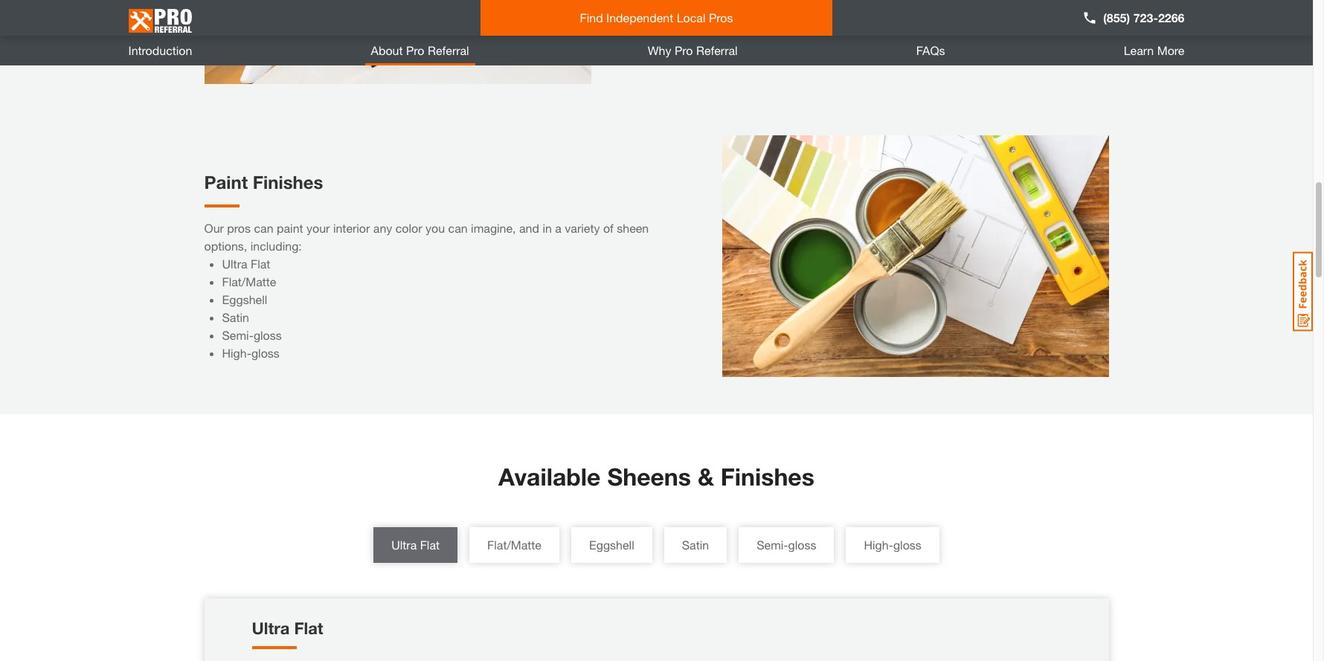Task type: describe. For each thing, give the bounding box(es) containing it.
ultra flat inside button
[[392, 538, 440, 552]]

0 horizontal spatial ultra flat
[[252, 619, 323, 639]]

color
[[396, 221, 422, 235]]

interior
[[333, 221, 370, 235]]

variety
[[565, 221, 600, 235]]

1 vertical spatial finishes
[[721, 463, 815, 491]]

local
[[677, 10, 706, 25]]

eggshell inside "our pros can paint your interior any color you can imagine, and in a variety of sheen options, including: ultra flat flat/matte eggshell satin semi-gloss high-gloss"
[[222, 292, 267, 307]]

0 vertical spatial finishes
[[253, 172, 323, 193]]

referral for about pro referral
[[428, 43, 469, 57]]

about
[[371, 43, 403, 57]]

semi- inside button
[[757, 538, 789, 552]]

find independent local pros
[[580, 10, 733, 25]]

pro for why
[[675, 43, 693, 57]]

your
[[307, 221, 330, 235]]

satin button
[[664, 528, 727, 563]]

paint finishes
[[204, 172, 323, 193]]

satin inside "our pros can paint your interior any color you can imagine, and in a variety of sheen options, including: ultra flat flat/matte eggshell satin semi-gloss high-gloss"
[[222, 310, 249, 324]]

faqs
[[917, 43, 946, 57]]

paint
[[204, 172, 248, 193]]

flat/matte button
[[470, 528, 560, 563]]

more
[[1158, 43, 1185, 57]]

high-gloss button
[[847, 528, 940, 563]]

referral for why pro referral
[[697, 43, 738, 57]]

2 can from the left
[[448, 221, 468, 235]]

any
[[373, 221, 392, 235]]

1 horizontal spatial ultra
[[252, 619, 290, 639]]

and
[[519, 221, 540, 235]]

pros
[[227, 221, 251, 235]]

satin inside 'button'
[[682, 538, 709, 552]]

high- inside "our pros can paint your interior any color you can imagine, and in a variety of sheen options, including: ultra flat flat/matte eggshell satin semi-gloss high-gloss"
[[222, 346, 251, 360]]

a
[[555, 221, 562, 235]]

learn more
[[1124, 43, 1185, 57]]

pro for about
[[406, 43, 425, 57]]

available
[[499, 463, 601, 491]]

why pro referral
[[648, 43, 738, 57]]

semi- inside "our pros can paint your interior any color you can imagine, and in a variety of sheen options, including: ultra flat flat/matte eggshell satin semi-gloss high-gloss"
[[222, 328, 254, 342]]

all white loft with painting supplies on the floor image
[[204, 0, 591, 86]]

our pros can paint your interior any color you can imagine, and in a variety of sheen options, including: ultra flat flat/matte eggshell satin semi-gloss high-gloss
[[204, 221, 649, 360]]

find
[[580, 10, 603, 25]]

in
[[543, 221, 552, 235]]

eggshell button
[[572, 528, 652, 563]]

ultra inside "our pros can paint your interior any color you can imagine, and in a variety of sheen options, including: ultra flat flat/matte eggshell satin semi-gloss high-gloss"
[[222, 257, 248, 271]]

&
[[698, 463, 714, 491]]



Task type: vqa. For each thing, say whether or not it's contained in the screenshot.
the topmost Satin
yes



Task type: locate. For each thing, give the bounding box(es) containing it.
our
[[204, 221, 224, 235]]

ultra flat
[[392, 538, 440, 552], [252, 619, 323, 639]]

723-
[[1134, 10, 1159, 25]]

0 horizontal spatial satin
[[222, 310, 249, 324]]

independent
[[607, 10, 674, 25]]

semi-gloss button
[[739, 528, 835, 563]]

of
[[603, 221, 614, 235]]

1 vertical spatial high-
[[864, 538, 894, 552]]

find independent local pros button
[[481, 0, 833, 36]]

satin
[[222, 310, 249, 324], [682, 538, 709, 552]]

0 vertical spatial flat
[[251, 257, 270, 271]]

can up the including:
[[254, 221, 274, 235]]

sheen
[[617, 221, 649, 235]]

ultra
[[222, 257, 248, 271], [392, 538, 417, 552], [252, 619, 290, 639]]

0 vertical spatial flat/matte
[[222, 275, 276, 289]]

flat inside "our pros can paint your interior any color you can imagine, and in a variety of sheen options, including: ultra flat flat/matte eggshell satin semi-gloss high-gloss"
[[251, 257, 270, 271]]

0 vertical spatial semi-
[[222, 328, 254, 342]]

flat/matte
[[222, 275, 276, 289], [488, 538, 542, 552]]

2 horizontal spatial ultra
[[392, 538, 417, 552]]

satin down 'options,'
[[222, 310, 249, 324]]

referral
[[428, 43, 469, 57], [697, 43, 738, 57]]

0 horizontal spatial ultra
[[222, 257, 248, 271]]

semi-gloss
[[757, 538, 817, 552]]

high-gloss
[[864, 538, 922, 552]]

(855) 723-2266
[[1104, 10, 1185, 25]]

finishes up the paint
[[253, 172, 323, 193]]

1 vertical spatial satin
[[682, 538, 709, 552]]

eggshell
[[222, 292, 267, 307], [589, 538, 635, 552]]

finishes
[[253, 172, 323, 193], [721, 463, 815, 491]]

1 horizontal spatial finishes
[[721, 463, 815, 491]]

1 vertical spatial flat/matte
[[488, 538, 542, 552]]

can right you
[[448, 221, 468, 235]]

0 vertical spatial ultra
[[222, 257, 248, 271]]

1 vertical spatial ultra
[[392, 538, 417, 552]]

(855)
[[1104, 10, 1131, 25]]

you
[[426, 221, 445, 235]]

0 horizontal spatial eggshell
[[222, 292, 267, 307]]

2 referral from the left
[[697, 43, 738, 57]]

eggshell inside "button"
[[589, 538, 635, 552]]

(855) 723-2266 link
[[1083, 9, 1185, 27]]

ultra inside button
[[392, 538, 417, 552]]

imagine,
[[471, 221, 516, 235]]

why
[[648, 43, 672, 57]]

1 referral from the left
[[428, 43, 469, 57]]

2 pro from the left
[[675, 43, 693, 57]]

1 horizontal spatial ultra flat
[[392, 538, 440, 552]]

paint
[[277, 221, 303, 235]]

0 horizontal spatial high-
[[222, 346, 251, 360]]

1 horizontal spatial semi-
[[757, 538, 789, 552]]

satin down &
[[682, 538, 709, 552]]

high-
[[222, 346, 251, 360], [864, 538, 894, 552]]

introduction
[[128, 43, 192, 57]]

1 horizontal spatial pro
[[675, 43, 693, 57]]

0 horizontal spatial pro
[[406, 43, 425, 57]]

2266
[[1159, 10, 1185, 25]]

1 horizontal spatial high-
[[864, 538, 894, 552]]

ultra flat button
[[374, 528, 458, 563]]

pro right the why
[[675, 43, 693, 57]]

gloss
[[254, 328, 282, 342], [251, 346, 280, 360], [789, 538, 817, 552], [894, 538, 922, 552]]

pro
[[406, 43, 425, 57], [675, 43, 693, 57]]

flat/matte inside button
[[488, 538, 542, 552]]

0 horizontal spatial can
[[254, 221, 274, 235]]

feedback link image
[[1293, 252, 1314, 332]]

0 horizontal spatial finishes
[[253, 172, 323, 193]]

0 vertical spatial eggshell
[[222, 292, 267, 307]]

can
[[254, 221, 274, 235], [448, 221, 468, 235]]

0 horizontal spatial semi-
[[222, 328, 254, 342]]

pros
[[709, 10, 733, 25]]

1 vertical spatial semi-
[[757, 538, 789, 552]]

1 horizontal spatial referral
[[697, 43, 738, 57]]

semi-
[[222, 328, 254, 342], [757, 538, 789, 552]]

paint samples, paint brush, and level tool image
[[722, 133, 1109, 379]]

available sheens & finishes
[[499, 463, 815, 491]]

1 vertical spatial ultra flat
[[252, 619, 323, 639]]

options,
[[204, 239, 247, 253]]

sheens
[[608, 463, 691, 491]]

1 can from the left
[[254, 221, 274, 235]]

2 vertical spatial ultra
[[252, 619, 290, 639]]

about pro referral
[[371, 43, 469, 57]]

pro right about
[[406, 43, 425, 57]]

including:
[[251, 239, 302, 253]]

high- inside button
[[864, 538, 894, 552]]

finishes right &
[[721, 463, 815, 491]]

flat
[[251, 257, 270, 271], [420, 538, 440, 552], [294, 619, 323, 639]]

0 vertical spatial high-
[[222, 346, 251, 360]]

1 pro from the left
[[406, 43, 425, 57]]

0 horizontal spatial flat/matte
[[222, 275, 276, 289]]

0 horizontal spatial flat
[[251, 257, 270, 271]]

0 vertical spatial satin
[[222, 310, 249, 324]]

1 horizontal spatial flat/matte
[[488, 538, 542, 552]]

2 vertical spatial flat
[[294, 619, 323, 639]]

1 horizontal spatial eggshell
[[589, 538, 635, 552]]

1 vertical spatial flat
[[420, 538, 440, 552]]

2 horizontal spatial flat
[[420, 538, 440, 552]]

0 vertical spatial ultra flat
[[392, 538, 440, 552]]

flat inside button
[[420, 538, 440, 552]]

1 horizontal spatial can
[[448, 221, 468, 235]]

1 horizontal spatial flat
[[294, 619, 323, 639]]

1 vertical spatial eggshell
[[589, 538, 635, 552]]

pro referral logo image
[[128, 3, 192, 39]]

referral down pros
[[697, 43, 738, 57]]

flat/matte inside "our pros can paint your interior any color you can imagine, and in a variety of sheen options, including: ultra flat flat/matte eggshell satin semi-gloss high-gloss"
[[222, 275, 276, 289]]

1 horizontal spatial satin
[[682, 538, 709, 552]]

learn
[[1124, 43, 1154, 57]]

referral right about
[[428, 43, 469, 57]]

0 horizontal spatial referral
[[428, 43, 469, 57]]



